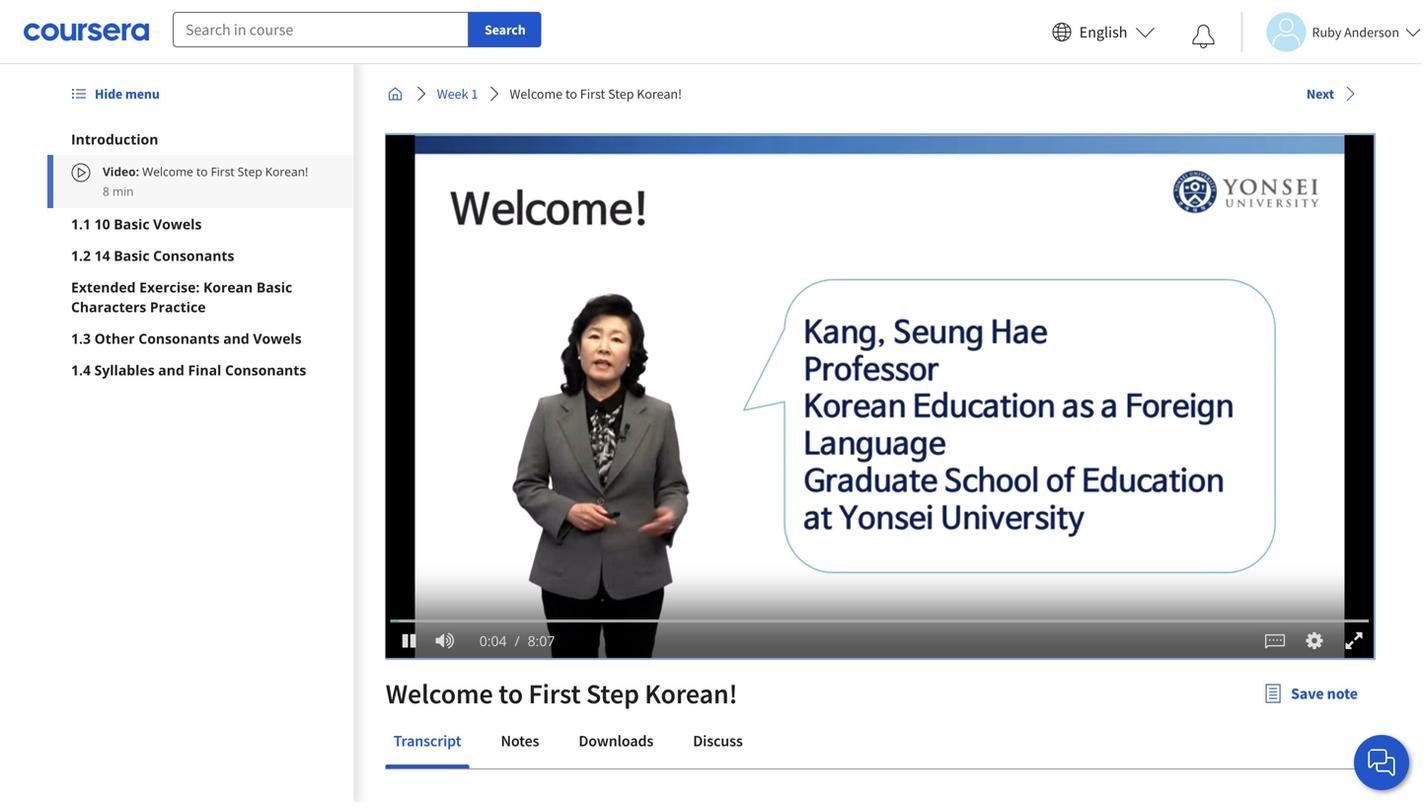 Task type: locate. For each thing, give the bounding box(es) containing it.
0 vertical spatial basic
[[114, 215, 150, 233]]

1.4
[[71, 361, 91, 379]]

vowels inside dropdown button
[[253, 329, 302, 348]]

1 vertical spatial vowels
[[253, 329, 302, 348]]

2 vertical spatial welcome
[[386, 677, 493, 711]]

practice
[[150, 298, 206, 316]]

extended
[[71, 278, 136, 297]]

basic for vowels
[[114, 215, 150, 233]]

other
[[94, 329, 135, 348]]

vowels up 1.4 syllables and final consonants dropdown button
[[253, 329, 302, 348]]

0 vertical spatial vowels
[[153, 215, 202, 233]]

welcome to first step korean!
[[510, 85, 682, 103], [386, 677, 738, 711]]

chat with us image
[[1366, 747, 1397, 779]]

1 vertical spatial to
[[196, 163, 208, 180]]

welcome right 1
[[510, 85, 563, 103]]

1 vertical spatial welcome
[[142, 163, 193, 180]]

consonants down practice
[[138, 329, 220, 348]]

1 horizontal spatial and
[[223, 329, 249, 348]]

to
[[565, 85, 577, 103], [196, 163, 208, 180], [499, 677, 523, 711]]

8
[[103, 183, 109, 199]]

basic
[[114, 215, 150, 233], [114, 246, 150, 265], [256, 278, 292, 297]]

0 horizontal spatial vowels
[[153, 215, 202, 233]]

2 vertical spatial step
[[586, 677, 639, 711]]

coursera image
[[24, 16, 149, 48]]

0 vertical spatial welcome to first step korean!
[[510, 85, 682, 103]]

first
[[580, 85, 605, 103], [211, 163, 235, 180], [528, 677, 581, 711]]

2 vertical spatial basic
[[256, 278, 292, 297]]

1 horizontal spatial to
[[499, 677, 523, 711]]

hide menu
[[95, 85, 160, 103]]

search
[[485, 21, 526, 38]]

notes
[[501, 731, 539, 751]]

0 vertical spatial to
[[565, 85, 577, 103]]

0:04
[[479, 632, 507, 650]]

2 vertical spatial to
[[499, 677, 523, 711]]

note
[[1327, 684, 1358, 704]]

and
[[223, 329, 249, 348], [158, 361, 184, 379]]

1 vertical spatial basic
[[114, 246, 150, 265]]

step inside 'video: welcome to first step korean! 8 min'
[[238, 163, 262, 180]]

1 vertical spatial and
[[158, 361, 184, 379]]

2 horizontal spatial to
[[565, 85, 577, 103]]

extended exercise: korean basic characters practice button
[[71, 277, 330, 317]]

consonants right final
[[225, 361, 306, 379]]

2 horizontal spatial welcome
[[510, 85, 563, 103]]

home image
[[388, 86, 403, 102]]

to right 1
[[565, 85, 577, 103]]

1.1 10 basic vowels
[[71, 215, 202, 233]]

and left final
[[158, 361, 184, 379]]

notes button
[[493, 717, 547, 765]]

save
[[1291, 684, 1324, 704]]

1 vertical spatial step
[[238, 163, 262, 180]]

vowels up the 1.2 14 basic consonants dropdown button on the top left of page
[[153, 215, 202, 233]]

to up 'notes' button
[[499, 677, 523, 711]]

welcome down introduction dropdown button
[[142, 163, 193, 180]]

0 vertical spatial welcome
[[510, 85, 563, 103]]

1.4 syllables and final consonants
[[71, 361, 306, 379]]

next button
[[1299, 76, 1366, 111]]

8 minutes 07 seconds element
[[528, 632, 555, 650]]

korean!
[[637, 85, 682, 103], [265, 163, 308, 180], [645, 677, 738, 711]]

1.2 14 basic consonants
[[71, 246, 234, 265]]

vowels inside dropdown button
[[153, 215, 202, 233]]

1.1
[[71, 215, 91, 233]]

consonants down 1.1 10 basic vowels dropdown button
[[153, 246, 234, 265]]

welcome
[[510, 85, 563, 103], [142, 163, 193, 180], [386, 677, 493, 711]]

0 horizontal spatial and
[[158, 361, 184, 379]]

week 1
[[437, 85, 478, 103]]

0 vertical spatial consonants
[[153, 246, 234, 265]]

search button
[[469, 12, 541, 47]]

0 vertical spatial and
[[223, 329, 249, 348]]

save note button
[[1248, 670, 1374, 717]]

1.3 other consonants and vowels
[[71, 329, 302, 348]]

0 vertical spatial first
[[580, 85, 605, 103]]

14
[[94, 246, 110, 265]]

to down introduction dropdown button
[[196, 163, 208, 180]]

basic right 14
[[114, 246, 150, 265]]

korean! inside 'video: welcome to first step korean! 8 min'
[[265, 163, 308, 180]]

2 vertical spatial korean!
[[645, 677, 738, 711]]

and up 1.4 syllables and final consonants dropdown button
[[223, 329, 249, 348]]

1 horizontal spatial vowels
[[253, 329, 302, 348]]

welcome up transcript
[[386, 677, 493, 711]]

1 vertical spatial first
[[211, 163, 235, 180]]

1 horizontal spatial welcome
[[386, 677, 493, 711]]

basic right 10
[[114, 215, 150, 233]]

1 vertical spatial welcome to first step korean!
[[386, 677, 738, 711]]

consonants
[[153, 246, 234, 265], [138, 329, 220, 348], [225, 361, 306, 379]]

8:07
[[528, 632, 555, 650]]

korean
[[203, 278, 253, 297]]

vowels
[[153, 215, 202, 233], [253, 329, 302, 348]]

0 vertical spatial step
[[608, 85, 634, 103]]

basic right korean
[[256, 278, 292, 297]]

0 horizontal spatial to
[[196, 163, 208, 180]]

pause image
[[400, 633, 420, 649]]

0 horizontal spatial welcome
[[142, 163, 193, 180]]

step
[[608, 85, 634, 103], [238, 163, 262, 180], [586, 677, 639, 711]]

1 vertical spatial korean!
[[265, 163, 308, 180]]

1 vertical spatial consonants
[[138, 329, 220, 348]]

welcome inside 'video: welcome to first step korean! 8 min'
[[142, 163, 193, 180]]

1.2 14 basic consonants button
[[71, 246, 330, 265]]



Task type: describe. For each thing, give the bounding box(es) containing it.
week 1 link
[[429, 76, 486, 112]]

video:
[[103, 163, 139, 180]]

syllables
[[94, 361, 155, 379]]

discuss
[[693, 731, 743, 751]]

show notifications image
[[1192, 25, 1215, 48]]

10
[[94, 215, 110, 233]]

1.3
[[71, 329, 91, 348]]

save note
[[1291, 684, 1358, 704]]

basic inside extended exercise: korean basic characters practice
[[256, 278, 292, 297]]

2 vertical spatial first
[[528, 677, 581, 711]]

transcript
[[394, 731, 461, 751]]

ruby anderson
[[1312, 23, 1399, 41]]

0:04 / 8:07
[[479, 632, 555, 650]]

ruby anderson button
[[1241, 12, 1421, 52]]

characters
[[71, 298, 146, 316]]

extended exercise: korean basic characters practice
[[71, 278, 292, 316]]

menu
[[125, 85, 160, 103]]

1.1 10 basic vowels button
[[71, 214, 330, 234]]

welcome to first step korean! link
[[502, 76, 690, 112]]

consonants inside dropdown button
[[153, 246, 234, 265]]

mute image
[[432, 631, 458, 651]]

final
[[188, 361, 221, 379]]

1.4 syllables and final consonants button
[[71, 360, 330, 380]]

full screen image
[[1341, 631, 1367, 651]]

english
[[1079, 22, 1127, 42]]

video: welcome to first step korean! 8 min
[[103, 163, 308, 199]]

next
[[1307, 85, 1334, 102]]

week
[[437, 85, 468, 103]]

1
[[471, 85, 478, 103]]

hide
[[95, 85, 123, 103]]

hide menu button
[[63, 76, 167, 112]]

/
[[515, 632, 520, 650]]

related lecture content tabs tab list
[[386, 717, 1374, 769]]

to inside 'video: welcome to first step korean! 8 min'
[[196, 163, 208, 180]]

0 vertical spatial korean!
[[637, 85, 682, 103]]

english button
[[1044, 0, 1163, 64]]

1.2
[[71, 246, 91, 265]]

1.3 other consonants and vowels button
[[71, 329, 330, 348]]

downloads button
[[571, 717, 661, 765]]

0 minutes 04 seconds element
[[479, 632, 507, 650]]

2 vertical spatial consonants
[[225, 361, 306, 379]]

basic for consonants
[[114, 246, 150, 265]]

Search in course text field
[[173, 12, 469, 47]]

transcript button
[[386, 717, 469, 765]]

introduction
[[71, 130, 158, 149]]

anderson
[[1344, 23, 1399, 41]]

downloads
[[579, 731, 654, 751]]

introduction button
[[71, 129, 330, 149]]

ruby
[[1312, 23, 1341, 41]]

exercise:
[[139, 278, 200, 297]]

discuss button
[[685, 717, 751, 765]]

min
[[112, 183, 134, 199]]

first inside 'video: welcome to first step korean! 8 min'
[[211, 163, 235, 180]]



Task type: vqa. For each thing, say whether or not it's contained in the screenshot.
Hide menu button
yes



